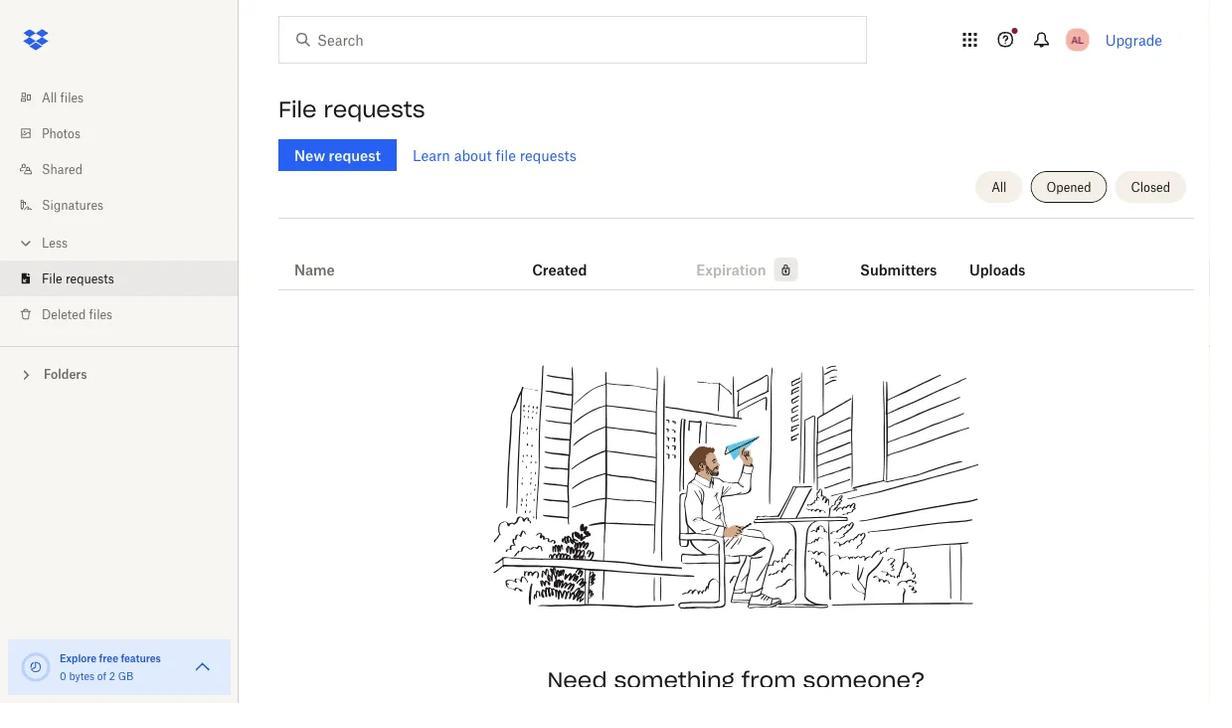 Task type: locate. For each thing, give the bounding box(es) containing it.
1 vertical spatial file requests
[[42, 271, 114, 286]]

quota usage element
[[20, 652, 52, 684]]

files right deleted
[[89, 307, 113, 322]]

of
[[97, 670, 107, 683]]

0 horizontal spatial column header
[[861, 234, 940, 282]]

less image
[[16, 233, 36, 253]]

row
[[279, 226, 1195, 291]]

requests right file
[[520, 147, 577, 164]]

request
[[329, 147, 381, 164]]

file up "new"
[[279, 96, 317, 123]]

0 horizontal spatial all
[[42, 90, 57, 105]]

files
[[60, 90, 84, 105], [89, 307, 113, 322]]

column header
[[861, 234, 940, 282], [970, 234, 1050, 282]]

1 vertical spatial requests
[[520, 147, 577, 164]]

1 horizontal spatial column header
[[970, 234, 1050, 282]]

2
[[109, 670, 115, 683]]

all inside list
[[42, 90, 57, 105]]

0 vertical spatial files
[[60, 90, 84, 105]]

file down less
[[42, 271, 62, 286]]

deleted files
[[42, 307, 113, 322]]

Search in folder "Dropbox" text field
[[317, 29, 826, 51]]

dropbox image
[[16, 20, 56, 60]]

1 vertical spatial all
[[992, 180, 1007, 195]]

all
[[42, 90, 57, 105], [992, 180, 1007, 195]]

all up "photos"
[[42, 90, 57, 105]]

1 horizontal spatial requests
[[324, 96, 425, 123]]

learn about file requests
[[413, 147, 577, 164]]

files up "photos"
[[60, 90, 84, 105]]

2 vertical spatial requests
[[66, 271, 114, 286]]

1 vertical spatial file
[[42, 271, 62, 286]]

1 horizontal spatial file
[[279, 96, 317, 123]]

explore
[[60, 652, 97, 665]]

file requests up request
[[279, 96, 425, 123]]

file requests
[[279, 96, 425, 123], [42, 271, 114, 286]]

1 horizontal spatial files
[[89, 307, 113, 322]]

signatures
[[42, 197, 104, 212]]

1 vertical spatial files
[[89, 307, 113, 322]]

opened
[[1047, 180, 1092, 195]]

files for deleted files
[[89, 307, 113, 322]]

need something from someone?
[[548, 667, 926, 694]]

2 horizontal spatial requests
[[520, 147, 577, 164]]

requests up request
[[324, 96, 425, 123]]

1 horizontal spatial all
[[992, 180, 1007, 195]]

0 horizontal spatial files
[[60, 90, 84, 105]]

file
[[496, 147, 516, 164]]

file requests list item
[[0, 261, 239, 296]]

all left opened "button" on the right of page
[[992, 180, 1007, 195]]

list
[[0, 68, 239, 346]]

all for all files
[[42, 90, 57, 105]]

0 horizontal spatial file requests
[[42, 271, 114, 286]]

requests up deleted files
[[66, 271, 114, 286]]

all inside button
[[992, 180, 1007, 195]]

0 horizontal spatial file
[[42, 271, 62, 286]]

0 vertical spatial all
[[42, 90, 57, 105]]

0 horizontal spatial requests
[[66, 271, 114, 286]]

all files link
[[16, 80, 239, 115]]

1 column header from the left
[[861, 234, 940, 282]]

0 vertical spatial requests
[[324, 96, 425, 123]]

0 vertical spatial file
[[279, 96, 317, 123]]

from
[[742, 667, 797, 694]]

al button
[[1062, 24, 1094, 56]]

bytes
[[69, 670, 95, 683]]

deleted files link
[[16, 296, 239, 332]]

about
[[454, 147, 492, 164]]

file
[[279, 96, 317, 123], [42, 271, 62, 286]]

need
[[548, 667, 607, 694]]

photos link
[[16, 115, 239, 151]]

learn about file requests link
[[413, 147, 577, 164]]

file requests up deleted files
[[42, 271, 114, 286]]

0 vertical spatial file requests
[[279, 96, 425, 123]]

requests
[[324, 96, 425, 123], [520, 147, 577, 164], [66, 271, 114, 286]]

0
[[60, 670, 66, 683]]

someone?
[[803, 667, 926, 694]]

al
[[1072, 33, 1084, 46]]

file inside list item
[[42, 271, 62, 286]]

files for all files
[[60, 90, 84, 105]]



Task type: vqa. For each thing, say whether or not it's contained in the screenshot.
FOLDER, FATHER'S DAY row
no



Task type: describe. For each thing, give the bounding box(es) containing it.
shared link
[[16, 151, 239, 187]]

gb
[[118, 670, 133, 683]]

features
[[121, 652, 161, 665]]

folders
[[44, 367, 87, 382]]

free
[[99, 652, 118, 665]]

requests inside file requests link
[[66, 271, 114, 286]]

list containing all files
[[0, 68, 239, 346]]

closed
[[1132, 180, 1171, 195]]

photos
[[42, 126, 81, 141]]

folders button
[[0, 359, 239, 389]]

1 horizontal spatial file requests
[[279, 96, 425, 123]]

file requests inside file requests link
[[42, 271, 114, 286]]

new request button
[[279, 139, 397, 171]]

created button
[[532, 258, 587, 282]]

all button
[[976, 171, 1023, 203]]

less
[[42, 235, 68, 250]]

all for all
[[992, 180, 1007, 195]]

something
[[614, 667, 735, 694]]

name
[[294, 261, 335, 278]]

shared
[[42, 162, 83, 177]]

file requests link
[[16, 261, 239, 296]]

new request
[[295, 147, 381, 164]]

all files
[[42, 90, 84, 105]]

opened button
[[1031, 171, 1108, 203]]

deleted
[[42, 307, 86, 322]]

signatures link
[[16, 187, 239, 223]]

pro trial element
[[767, 258, 798, 282]]

2 column header from the left
[[970, 234, 1050, 282]]

row containing name
[[279, 226, 1195, 291]]

created
[[532, 261, 587, 278]]

new
[[295, 147, 325, 164]]

upgrade
[[1106, 31, 1163, 48]]

upgrade link
[[1106, 31, 1163, 48]]

closed button
[[1116, 171, 1187, 203]]

explore free features 0 bytes of 2 gb
[[60, 652, 161, 683]]

learn
[[413, 147, 451, 164]]



